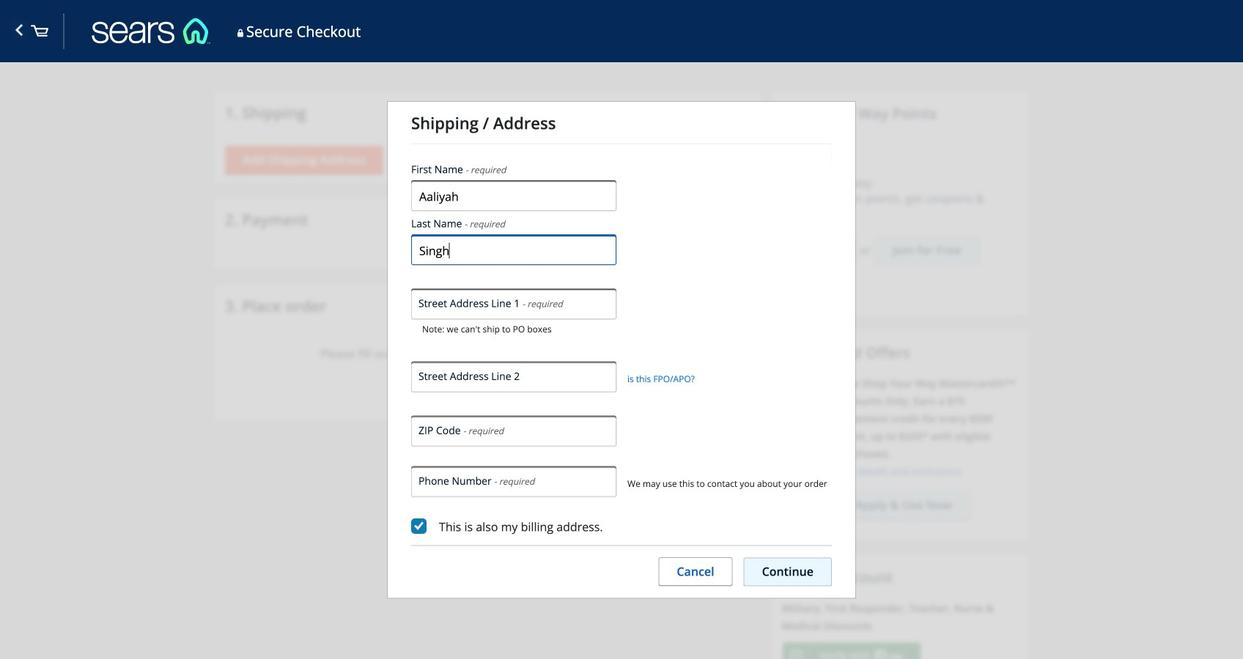 Task type: vqa. For each thing, say whether or not it's contained in the screenshot.
home image
no



Task type: locate. For each thing, give the bounding box(es) containing it.
None telephone field
[[411, 417, 616, 447]]

None text field
[[411, 363, 616, 392]]

sears image
[[31, 25, 48, 47]]

None text field
[[411, 182, 616, 211], [411, 236, 616, 265], [411, 290, 616, 320], [411, 182, 616, 211], [411, 236, 616, 265], [411, 290, 616, 320]]

None telephone field
[[411, 468, 616, 497]]

None checkbox
[[411, 519, 427, 535]]

document
[[387, 101, 1243, 599]]



